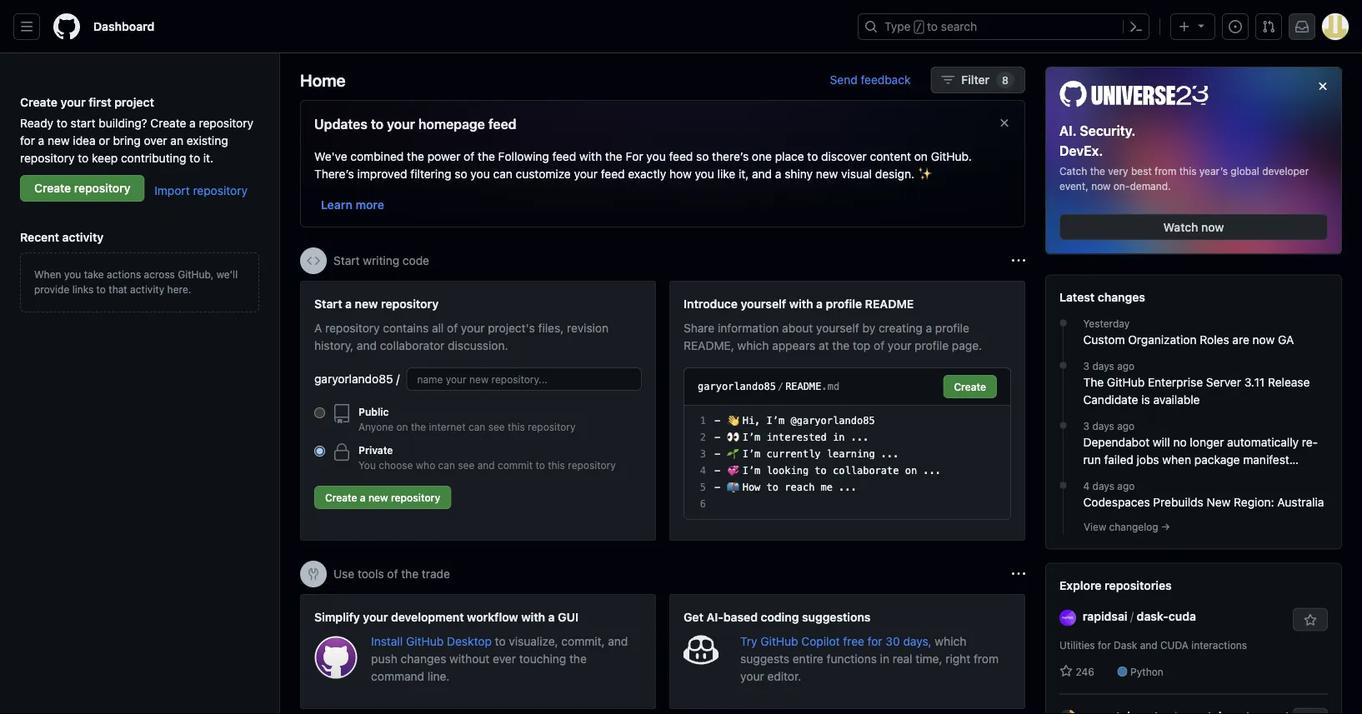 Task type: vqa. For each thing, say whether or not it's contained in the screenshot.
first 2 weeks ago from the bottom of the page
no



Task type: describe. For each thing, give the bounding box(es) containing it.
/ for rapidsai / dask-cuda
[[1131, 610, 1134, 624]]

there's
[[712, 149, 749, 163]]

feed left exactly on the top left of the page
[[601, 167, 625, 181]]

✨
[[918, 167, 930, 181]]

in inside 1 - 👋 hi, i'm @garyorlando85 2 - 👀 i'm interested in ... 3 - 🌱 i'm currently learning ... 4 - 💞️ i'm looking to collaborate on ... 5 - 📫 how to reach me ... 6
[[833, 432, 845, 444]]

1 horizontal spatial now
[[1202, 220, 1224, 234]]

create for create your first project ready to start building? create a repository for a new idea or bring over an existing repository to keep contributing to it.
[[20, 95, 58, 109]]

dashboard
[[93, 20, 155, 33]]

share information about yourself by creating a profile readme, which appears at the top of your profile page.
[[684, 321, 982, 352]]

simplify your development workflow with a gui
[[314, 610, 579, 624]]

feed up following
[[489, 116, 517, 132]]

we'll
[[217, 269, 238, 280]]

create for create repository
[[34, 181, 71, 195]]

... right collaborate
[[923, 465, 942, 477]]

for inside "explore repositories" navigation
[[1098, 640, 1111, 652]]

repository up "existing"
[[199, 116, 254, 130]]

create a new repository element
[[314, 295, 642, 516]]

links
[[72, 284, 94, 295]]

dot fill image for the github enterprise server 3.11 release candidate is available
[[1057, 359, 1070, 372]]

it,
[[739, 167, 749, 181]]

and inside private you choose who can see and commit to this repository
[[478, 459, 495, 471]]

4 - from the top
[[715, 465, 721, 477]]

yourself inside share information about yourself by creating a profile readme, which appears at the top of your profile page.
[[816, 321, 860, 335]]

triangle down image
[[1195, 19, 1208, 32]]

@rapidsai profile image
[[1060, 610, 1077, 627]]

your inside share information about yourself by creating a profile readme, which appears at the top of your profile page.
[[888, 339, 912, 352]]

to visualize, commit, and push changes without ever touching the command line.
[[371, 635, 628, 683]]

shiny
[[785, 167, 813, 181]]

4 days ago codespaces prebuilds new region: australia
[[1084, 481, 1325, 510]]

repository down it.
[[193, 184, 248, 197]]

view changelog → link
[[1084, 522, 1171, 533]]

public anyone on the internet can see this repository
[[359, 406, 576, 433]]

feed up customize
[[552, 149, 576, 163]]

create a new repository button
[[314, 486, 451, 509]]

are
[[1233, 333, 1250, 347]]

devex.
[[1060, 143, 1103, 159]]

an
[[170, 133, 183, 147]]

real
[[893, 652, 913, 666]]

... right me
[[839, 482, 857, 494]]

github inside 3 days ago the github enterprise server 3.11 release candidate is available
[[1107, 376, 1145, 389]]

246
[[1073, 667, 1095, 678]]

development
[[391, 610, 464, 624]]

issue opened image
[[1229, 20, 1242, 33]]

learn
[[321, 198, 353, 211]]

days for codespaces
[[1093, 481, 1115, 492]]

new inside button
[[369, 492, 388, 504]]

a repository contains all of your project's files, revision history, and collaborator discussion.
[[314, 321, 609, 352]]

github desktop image
[[314, 636, 358, 680]]

at
[[819, 339, 829, 352]]

with inside we've combined the power of the following feed with the for you feed so there's one place to discover content on github. there's improved filtering so you can customize your feed exactly how you like it, and a shiny new visual design. ✨
[[580, 149, 602, 163]]

to down idea
[[78, 151, 89, 165]]

a down ready
[[38, 133, 44, 147]]

to inside when you take actions across github, we'll provide links to that activity here.
[[96, 284, 106, 295]]

0 vertical spatial yourself
[[741, 297, 786, 311]]

of inside we've combined the power of the following feed with the for you feed so there's one place to discover content on github. there's improved filtering so you can customize your feed exactly how you like it, and a shiny new visual design. ✨
[[464, 149, 475, 163]]

hi,
[[743, 415, 761, 427]]

longer
[[1190, 436, 1224, 450]]

to inside we've combined the power of the following feed with the for you feed so there's one place to discover content on github. there's improved filtering so you can customize your feed exactly how you like it, and a shiny new visual design. ✨
[[808, 149, 818, 163]]

view changelog →
[[1084, 522, 1171, 533]]

📫
[[727, 482, 737, 494]]

readme,
[[684, 339, 734, 352]]

history,
[[314, 339, 354, 352]]

github for which suggests entire functions in real time, right from your editor.
[[761, 635, 799, 648]]

interactions
[[1192, 640, 1247, 652]]

and inside a repository contains all of your project's files, revision history, and collaborator discussion.
[[357, 339, 377, 352]]

you inside when you take actions across github, we'll provide links to that activity here.
[[64, 269, 81, 280]]

your up combined
[[387, 116, 415, 132]]

why am i seeing this? image
[[1012, 254, 1026, 268]]

homepage image
[[53, 13, 80, 40]]

a inside button
[[360, 492, 366, 504]]

Repository name text field
[[406, 368, 642, 391]]

interested
[[767, 432, 827, 444]]

garyorlando85 for garyorlando85 /
[[314, 372, 393, 386]]

repository inside a repository contains all of your project's files, revision history, and collaborator discussion.
[[325, 321, 380, 335]]

repositories
[[1105, 579, 1172, 593]]

updates
[[314, 116, 368, 132]]

the inside ai. security. devex. catch the very best from this year's global developer event, now on-demand.
[[1090, 166, 1106, 177]]

create repository
[[34, 181, 131, 195]]

repository down ready
[[20, 151, 75, 165]]

ago inside the 4 days ago codespaces prebuilds new region: australia
[[1118, 481, 1135, 492]]

your inside a repository contains all of your project's files, revision history, and collaborator discussion.
[[461, 321, 485, 335]]

custom
[[1084, 333, 1125, 347]]

for inside create your first project ready to start building? create a repository for a new idea or bring over an existing repository to keep contributing to it.
[[20, 133, 35, 147]]

start
[[71, 116, 95, 130]]

repository inside public anyone on the internet can see this repository
[[528, 421, 576, 433]]

line.
[[428, 670, 450, 683]]

dot fill image for dependabot will no longer automatically re- run failed jobs when package manifest changes
[[1057, 419, 1070, 432]]

i'm down hi,
[[743, 432, 761, 444]]

now inside ai. security. devex. catch the very best from this year's global developer event, now on-demand.
[[1092, 181, 1111, 192]]

when you take actions across github, we'll provide links to that activity here.
[[34, 269, 238, 295]]

the github enterprise server 3.11 release candidate is available link
[[1084, 374, 1328, 409]]

ever
[[493, 652, 516, 666]]

of right tools
[[387, 567, 398, 581]]

none submit inside introduce yourself with a profile readme element
[[943, 375, 997, 399]]

i'm right 🌱
[[743, 449, 761, 460]]

revision
[[567, 321, 609, 335]]

code
[[403, 254, 429, 268]]

about
[[782, 321, 813, 335]]

appears
[[772, 339, 816, 352]]

can inside private you choose who can see and commit to this repository
[[438, 459, 455, 471]]

visualize,
[[509, 635, 558, 648]]

learn more
[[321, 198, 384, 211]]

3 inside 1 - 👋 hi, i'm @garyorlando85 2 - 👀 i'm interested in ... 3 - 🌱 i'm currently learning ... 4 - 💞️ i'm looking to collaborate on ... 5 - 📫 how to reach me ... 6
[[700, 449, 706, 460]]

choose
[[379, 459, 413, 471]]

use tools of the trade
[[334, 567, 450, 581]]

/ for type / to search
[[916, 22, 922, 33]]

you right filtering
[[471, 167, 490, 181]]

/ for garyorlando85 /
[[396, 372, 400, 386]]

editor.
[[768, 670, 802, 683]]

the left following
[[478, 149, 495, 163]]

codespaces
[[1084, 496, 1150, 510]]

notifications image
[[1296, 20, 1309, 33]]

import repository
[[155, 184, 248, 197]]

like
[[718, 167, 736, 181]]

in inside which suggests entire functions in real time, right from your editor.
[[880, 652, 890, 666]]

failed
[[1104, 453, 1134, 467]]

commit,
[[562, 635, 605, 648]]

contains
[[383, 321, 429, 335]]

the left the for at the left of page
[[605, 149, 623, 163]]

to inside "to visualize, commit, and push changes without ever touching the command line."
[[495, 635, 506, 648]]

i'm right hi,
[[767, 415, 785, 427]]

get ai-based coding suggestions
[[684, 610, 871, 624]]

following
[[498, 149, 549, 163]]

and inside we've combined the power of the following feed with the for you feed so there's one place to discover content on github. there's improved filtering so you can customize your feed exactly how you like it, and a shiny new visual design. ✨
[[752, 167, 772, 181]]

your inside which suggests entire functions in real time, right from your editor.
[[741, 670, 764, 683]]

send
[[830, 73, 858, 87]]

create up an on the left top
[[150, 116, 186, 130]]

new inside we've combined the power of the following feed with the for you feed so there's one place to discover content on github. there's improved filtering so you can customize your feed exactly how you like it, and a shiny new visual design. ✨
[[816, 167, 838, 181]]

activity inside when you take actions across github, we'll provide links to that activity here.
[[130, 284, 164, 295]]

filter image
[[942, 73, 955, 87]]

you up exactly on the top left of the page
[[647, 149, 666, 163]]

type
[[885, 20, 911, 33]]

on inside we've combined the power of the following feed with the for you feed so there's one place to discover content on github. there's improved filtering so you can customize your feed exactly how you like it, and a shiny new visual design. ✨
[[915, 149, 928, 163]]

server
[[1207, 376, 1242, 389]]

australia
[[1278, 496, 1325, 510]]

try github copilot free for 30 days,
[[741, 635, 935, 648]]

free
[[843, 635, 865, 648]]

a up "existing"
[[189, 116, 196, 130]]

the inside share information about yourself by creating a profile readme, which appears at the top of your profile page.
[[832, 339, 850, 352]]

files,
[[538, 321, 564, 335]]

... up collaborate
[[881, 449, 899, 460]]

close image
[[1317, 80, 1330, 93]]

code image
[[307, 254, 320, 268]]

codespaces prebuilds new region: australia link
[[1084, 494, 1328, 512]]

how
[[670, 167, 692, 181]]

combined
[[351, 149, 404, 163]]

new inside create your first project ready to start building? create a repository for a new idea or bring over an existing repository to keep contributing to it.
[[48, 133, 70, 147]]

jobs
[[1137, 453, 1160, 467]]

new down "writing"
[[355, 297, 378, 311]]

and inside "explore repositories" navigation
[[1140, 640, 1158, 652]]

security.
[[1080, 123, 1136, 138]]

explore repositories navigation
[[1046, 563, 1343, 715]]

improved
[[357, 167, 407, 181]]

is
[[1142, 393, 1150, 407]]

ready
[[20, 116, 53, 130]]

private you choose who can see and commit to this repository
[[359, 444, 616, 471]]

3 days ago dependabot will no longer automatically re- run failed jobs when package manifest changes
[[1084, 421, 1318, 485]]

commit
[[498, 459, 533, 471]]

1 vertical spatial with
[[789, 297, 814, 311]]

new
[[1207, 496, 1231, 510]]

you left like
[[695, 167, 714, 181]]

across
[[144, 269, 175, 280]]

dot fill image
[[1057, 317, 1070, 330]]

simplify
[[314, 610, 360, 624]]

can inside public anyone on the internet can see this repository
[[469, 421, 486, 433]]

the left trade
[[401, 567, 419, 581]]

internet
[[429, 421, 466, 433]]

star this repository image
[[1304, 614, 1318, 628]]

i'm up how
[[743, 465, 761, 477]]

0 horizontal spatial so
[[455, 167, 468, 181]]

changes inside "to visualize, commit, and push changes without ever touching the command line."
[[401, 652, 446, 666]]

take
[[84, 269, 104, 280]]

discover
[[821, 149, 867, 163]]

install github desktop link
[[371, 635, 495, 648]]

dependabot
[[1084, 436, 1150, 450]]



Task type: locate. For each thing, give the bounding box(es) containing it.
ago inside "3 days ago dependabot will no longer automatically re- run failed jobs when package manifest changes"
[[1118, 421, 1135, 432]]

changes up yesterday
[[1098, 291, 1146, 304]]

- left 💞️
[[715, 465, 721, 477]]

custom organization roles are now ga link
[[1084, 332, 1328, 349]]

3 inside 3 days ago the github enterprise server 3.11 release candidate is available
[[1084, 361, 1090, 372]]

best
[[1131, 166, 1152, 177]]

1 vertical spatial from
[[974, 652, 999, 666]]

this inside ai. security. devex. catch the very best from this year's global developer event, now on-demand.
[[1180, 166, 1197, 177]]

desktop
[[447, 635, 492, 648]]

2 vertical spatial days
[[1093, 481, 1115, 492]]

on
[[915, 149, 928, 163], [396, 421, 408, 433], [905, 465, 917, 477]]

readme down appears
[[786, 381, 822, 393]]

a up share information about yourself by creating a profile readme, which appears at the top of your profile page.
[[816, 297, 823, 311]]

on right 'anyone'
[[396, 421, 408, 433]]

ago up codespaces
[[1118, 481, 1135, 492]]

to up combined
[[371, 116, 384, 132]]

days up dependabot
[[1093, 421, 1115, 432]]

0 vertical spatial changes
[[1098, 291, 1146, 304]]

1 - from the top
[[715, 415, 721, 427]]

days for the
[[1093, 361, 1115, 372]]

/ for garyorlando85 / readme .md
[[778, 381, 784, 393]]

5 - from the top
[[715, 482, 721, 494]]

organization
[[1128, 333, 1197, 347]]

entire
[[793, 652, 824, 666]]

get ai-based coding suggestions element
[[670, 595, 1026, 710]]

start for start a new repository
[[314, 297, 342, 311]]

available
[[1154, 393, 1200, 407]]

3 up run
[[1084, 421, 1090, 432]]

1 vertical spatial activity
[[130, 284, 164, 295]]

feed up 'how'
[[669, 149, 693, 163]]

so
[[696, 149, 709, 163], [455, 167, 468, 181]]

homepage
[[419, 116, 485, 132]]

1 vertical spatial this
[[508, 421, 525, 433]]

to inside private you choose who can see and commit to this repository
[[536, 459, 545, 471]]

create your first project ready to start building? create a repository for a new idea or bring over an existing repository to keep contributing to it.
[[20, 95, 254, 165]]

0 vertical spatial start
[[334, 254, 360, 268]]

dot fill image
[[1057, 359, 1070, 372], [1057, 419, 1070, 432], [1057, 479, 1070, 492]]

to left it.
[[189, 151, 200, 165]]

0 horizontal spatial from
[[974, 652, 999, 666]]

0 horizontal spatial github
[[406, 635, 444, 648]]

changes
[[1098, 291, 1146, 304], [1084, 471, 1129, 485], [401, 652, 446, 666]]

changes down install github desktop
[[401, 652, 446, 666]]

start a new repository
[[314, 297, 439, 311]]

on inside 1 - 👋 hi, i'm @garyorlando85 2 - 👀 i'm interested in ... 3 - 🌱 i'm currently learning ... 4 - 💞️ i'm looking to collaborate on ... 5 - 📫 how to reach me ... 6
[[905, 465, 917, 477]]

0 vertical spatial can
[[493, 167, 513, 181]]

repo image
[[332, 404, 352, 424]]

utilities
[[1060, 640, 1095, 652]]

github.
[[931, 149, 972, 163]]

2 horizontal spatial this
[[1180, 166, 1197, 177]]

0 vertical spatial activity
[[62, 230, 104, 244]]

0 vertical spatial ago
[[1118, 361, 1135, 372]]

3 for the github enterprise server 3.11 release candidate is available
[[1084, 361, 1090, 372]]

start inside "create a new repository" element
[[314, 297, 342, 311]]

3 inside "3 days ago dependabot will no longer automatically re- run failed jobs when package manifest changes"
[[1084, 421, 1090, 432]]

catch
[[1060, 166, 1088, 177]]

your right customize
[[574, 167, 598, 181]]

on up ✨
[[915, 149, 928, 163]]

0 horizontal spatial 4
[[700, 465, 706, 477]]

days inside 3 days ago the github enterprise server 3.11 release candidate is available
[[1093, 361, 1115, 372]]

0 vertical spatial 3
[[1084, 361, 1090, 372]]

and down one
[[752, 167, 772, 181]]

1 horizontal spatial can
[[469, 421, 486, 433]]

anyone
[[359, 421, 394, 433]]

1 horizontal spatial in
[[880, 652, 890, 666]]

and right dask
[[1140, 640, 1158, 652]]

create for create a new repository
[[325, 492, 357, 504]]

new down discover
[[816, 167, 838, 181]]

3 up the
[[1084, 361, 1090, 372]]

changes inside "3 days ago dependabot will no longer automatically re- run failed jobs when package manifest changes"
[[1084, 471, 1129, 485]]

the up filtering
[[407, 149, 424, 163]]

2 - from the top
[[715, 432, 721, 444]]

right
[[946, 652, 971, 666]]

how
[[743, 482, 761, 494]]

and
[[752, 167, 772, 181], [357, 339, 377, 352], [478, 459, 495, 471], [608, 635, 628, 648], [1140, 640, 1158, 652]]

copilot
[[802, 635, 840, 648]]

/ inside introduce yourself with a profile readme element
[[778, 381, 784, 393]]

0 horizontal spatial activity
[[62, 230, 104, 244]]

garyorlando85 inside "create a new repository" element
[[314, 372, 393, 386]]

2 vertical spatial changes
[[401, 652, 446, 666]]

4 up 5
[[700, 465, 706, 477]]

3 - from the top
[[715, 449, 721, 460]]

0 horizontal spatial see
[[458, 459, 475, 471]]

year's
[[1200, 166, 1228, 177]]

a left gui
[[548, 610, 555, 624]]

... up learning
[[851, 432, 869, 444]]

1 vertical spatial in
[[880, 652, 890, 666]]

a up history,
[[345, 297, 352, 311]]

repository right 'commit'
[[568, 459, 616, 471]]

to up me
[[815, 465, 827, 477]]

0 vertical spatial dot fill image
[[1057, 359, 1070, 372]]

1 dot fill image from the top
[[1057, 359, 1070, 372]]

from right 'right'
[[974, 652, 999, 666]]

2 dot fill image from the top
[[1057, 419, 1070, 432]]

demand.
[[1130, 181, 1171, 192]]

1 horizontal spatial garyorlando85
[[698, 381, 776, 393]]

1 horizontal spatial from
[[1155, 166, 1177, 177]]

- left 🌱
[[715, 449, 721, 460]]

explore repositories
[[1060, 579, 1172, 593]]

1 vertical spatial on
[[396, 421, 408, 433]]

from up demand.
[[1155, 166, 1177, 177]]

type / to search
[[885, 20, 977, 33]]

can right the who
[[438, 459, 455, 471]]

1 - 👋 hi, i'm @garyorlando85 2 - 👀 i'm interested in ... 3 - 🌱 i'm currently learning ... 4 - 💞️ i'm looking to collaborate on ... 5 - 📫 how to reach me ... 6
[[700, 415, 942, 510]]

of inside a repository contains all of your project's files, revision history, and collaborator discussion.
[[447, 321, 458, 335]]

1 vertical spatial readme
[[786, 381, 822, 393]]

1 vertical spatial start
[[314, 297, 342, 311]]

create
[[20, 95, 58, 109], [150, 116, 186, 130], [34, 181, 71, 195], [325, 492, 357, 504]]

command palette image
[[1130, 20, 1143, 33]]

and inside "to visualize, commit, and push changes without ever touching the command line."
[[608, 635, 628, 648]]

0 horizontal spatial now
[[1092, 181, 1111, 192]]

2 vertical spatial with
[[521, 610, 545, 624]]

repository up history,
[[325, 321, 380, 335]]

top
[[853, 339, 871, 352]]

a down you
[[360, 492, 366, 504]]

readme up creating
[[865, 297, 914, 311]]

0 vertical spatial profile
[[826, 297, 862, 311]]

for left dask
[[1098, 640, 1111, 652]]

/ right type
[[916, 22, 922, 33]]

from inside ai. security. devex. catch the very best from this year's global developer event, now on-demand.
[[1155, 166, 1177, 177]]

create a new repository
[[325, 492, 441, 504]]

1 vertical spatial can
[[469, 421, 486, 433]]

0 horizontal spatial with
[[521, 610, 545, 624]]

1 vertical spatial days
[[1093, 421, 1115, 432]]

to up ever
[[495, 635, 506, 648]]

the inside public anyone on the internet can see this repository
[[411, 421, 426, 433]]

1 horizontal spatial yourself
[[816, 321, 860, 335]]

0 vertical spatial in
[[833, 432, 845, 444]]

keep
[[92, 151, 118, 165]]

try
[[741, 635, 758, 648]]

we've combined the power of the following feed with the for you feed so there's one place to discover content on github. there's improved filtering so you can customize your feed exactly how you like it, and a shiny new visual design. ✨
[[314, 149, 972, 181]]

in left real
[[880, 652, 890, 666]]

to down take
[[96, 284, 106, 295]]

/
[[916, 22, 922, 33], [396, 372, 400, 386], [778, 381, 784, 393], [1131, 610, 1134, 624]]

this inside private you choose who can see and commit to this repository
[[548, 459, 565, 471]]

None radio
[[314, 408, 325, 419], [314, 446, 325, 457], [314, 408, 325, 419], [314, 446, 325, 457]]

0 vertical spatial 4
[[700, 465, 706, 477]]

to left search
[[927, 20, 938, 33]]

/ inside "create a new repository" element
[[396, 372, 400, 386]]

see right the who
[[458, 459, 475, 471]]

0 vertical spatial with
[[580, 149, 602, 163]]

idea
[[73, 133, 96, 147]]

2 ago from the top
[[1118, 421, 1135, 432]]

1 vertical spatial ago
[[1118, 421, 1135, 432]]

of
[[464, 149, 475, 163], [447, 321, 458, 335], [874, 339, 885, 352], [387, 567, 398, 581]]

with up visualize,
[[521, 610, 545, 624]]

2 vertical spatial dot fill image
[[1057, 479, 1070, 492]]

2 vertical spatial can
[[438, 459, 455, 471]]

region:
[[1234, 496, 1275, 510]]

this left year's
[[1180, 166, 1197, 177]]

learning
[[827, 449, 875, 460]]

/ left dask-
[[1131, 610, 1134, 624]]

so down power
[[455, 167, 468, 181]]

activity down across
[[130, 284, 164, 295]]

create up recent activity
[[34, 181, 71, 195]]

1 vertical spatial 3
[[1084, 421, 1090, 432]]

start for start writing code
[[334, 254, 360, 268]]

1 vertical spatial changes
[[1084, 471, 1129, 485]]

2 vertical spatial ago
[[1118, 481, 1135, 492]]

x image
[[998, 116, 1011, 130]]

2 vertical spatial this
[[548, 459, 565, 471]]

None submit
[[943, 375, 997, 399]]

with up about
[[789, 297, 814, 311]]

start
[[334, 254, 360, 268], [314, 297, 342, 311]]

of right top
[[874, 339, 885, 352]]

1 vertical spatial which
[[935, 635, 967, 648]]

garyorlando85 inside introduce yourself with a profile readme element
[[698, 381, 776, 393]]

the down commit,
[[570, 652, 587, 666]]

2 vertical spatial now
[[1253, 333, 1275, 347]]

on inside public anyone on the internet can see this repository
[[396, 421, 408, 433]]

0 vertical spatial on
[[915, 149, 928, 163]]

visual
[[842, 167, 872, 181]]

re-
[[1302, 436, 1318, 450]]

now left on-
[[1092, 181, 1111, 192]]

that
[[109, 284, 127, 295]]

a left shiny
[[775, 167, 782, 181]]

recent
[[20, 230, 59, 244]]

use
[[334, 567, 355, 581]]

the
[[1084, 376, 1104, 389]]

ago for is
[[1118, 361, 1135, 372]]

you up links
[[64, 269, 81, 280]]

which inside share information about yourself by creating a profile readme, which appears at the top of your profile page.
[[738, 339, 769, 352]]

1 horizontal spatial 4
[[1084, 481, 1090, 492]]

1 vertical spatial profile
[[935, 321, 970, 335]]

1 ago from the top
[[1118, 361, 1135, 372]]

1 vertical spatial see
[[458, 459, 475, 471]]

package
[[1195, 453, 1240, 467]]

feedback
[[861, 73, 911, 87]]

1 horizontal spatial this
[[548, 459, 565, 471]]

2 horizontal spatial can
[[493, 167, 513, 181]]

repository up 'commit'
[[528, 421, 576, 433]]

2 horizontal spatial with
[[789, 297, 814, 311]]

0 horizontal spatial readme
[[786, 381, 822, 393]]

page.
[[952, 339, 982, 352]]

search
[[941, 20, 977, 33]]

days inside "3 days ago dependabot will no longer automatically re- run failed jobs when package manifest changes"
[[1093, 421, 1115, 432]]

this inside public anyone on the internet can see this repository
[[508, 421, 525, 433]]

repository inside button
[[391, 492, 441, 504]]

github inside get ai-based coding suggestions element
[[761, 635, 799, 648]]

learn more link
[[321, 198, 384, 211]]

send feedback link
[[830, 71, 911, 89]]

0 horizontal spatial yourself
[[741, 297, 786, 311]]

your up discussion.
[[461, 321, 485, 335]]

garyorlando85 / readme .md
[[698, 381, 840, 393]]

for inside get ai-based coding suggestions element
[[868, 635, 883, 648]]

days up codespaces
[[1093, 481, 1115, 492]]

profile up share information about yourself by creating a profile readme, which appears at the top of your profile page.
[[826, 297, 862, 311]]

which inside which suggests entire functions in real time, right from your editor.
[[935, 635, 967, 648]]

github for to visualize, commit, and push changes without ever touching the command line.
[[406, 635, 444, 648]]

0 vertical spatial which
[[738, 339, 769, 352]]

6
[[700, 499, 706, 510]]

3 for dependabot will no longer automatically re- run failed jobs when package manifest changes
[[1084, 421, 1090, 432]]

see up private you choose who can see and commit to this repository
[[488, 421, 505, 433]]

latest changes
[[1060, 291, 1146, 304]]

2 vertical spatial profile
[[915, 339, 949, 352]]

2 horizontal spatial for
[[1098, 640, 1111, 652]]

a right creating
[[926, 321, 932, 335]]

ago inside 3 days ago the github enterprise server 3.11 release candidate is available
[[1118, 361, 1135, 372]]

tools image
[[307, 568, 320, 581]]

the inside "to visualize, commit, and push changes without ever touching the command line."
[[570, 652, 587, 666]]

.md
[[822, 381, 840, 393]]

0 vertical spatial this
[[1180, 166, 1197, 177]]

activity up take
[[62, 230, 104, 244]]

can inside we've combined the power of the following feed with the for you feed so there's one place to discover content on github. there's improved filtering so you can customize your feed exactly how you like it, and a shiny new visual design. ✨
[[493, 167, 513, 181]]

1 vertical spatial dot fill image
[[1057, 419, 1070, 432]]

🌱
[[727, 449, 737, 460]]

your up install
[[363, 610, 388, 624]]

event,
[[1060, 181, 1089, 192]]

your inside we've combined the power of the following feed with the for you feed so there's one place to discover content on github. there's improved filtering so you can customize your feed exactly how you like it, and a shiny new visual design. ✨
[[574, 167, 598, 181]]

introduce yourself with a profile readme element
[[670, 281, 1026, 541]]

content
[[870, 149, 911, 163]]

0 horizontal spatial for
[[20, 133, 35, 147]]

to right 'commit'
[[536, 459, 545, 471]]

4 inside the 4 days ago codespaces prebuilds new region: australia
[[1084, 481, 1090, 492]]

which up 'right'
[[935, 635, 967, 648]]

- left 👋
[[715, 415, 721, 427]]

no
[[1174, 436, 1187, 450]]

1 horizontal spatial which
[[935, 635, 967, 648]]

import
[[155, 184, 190, 197]]

1 horizontal spatial for
[[868, 635, 883, 648]]

plus image
[[1178, 20, 1192, 33]]

0 horizontal spatial which
[[738, 339, 769, 352]]

2 days from the top
[[1093, 421, 1115, 432]]

why am i seeing this? image
[[1012, 568, 1026, 581]]

1 horizontal spatial so
[[696, 149, 709, 163]]

0 horizontal spatial garyorlando85
[[314, 372, 393, 386]]

1 vertical spatial 4
[[1084, 481, 1090, 492]]

your down the suggests
[[741, 670, 764, 683]]

manifest
[[1244, 453, 1290, 467]]

one
[[752, 149, 772, 163]]

star image
[[1060, 665, 1073, 678]]

very
[[1108, 166, 1129, 177]]

1 horizontal spatial activity
[[130, 284, 164, 295]]

repository up contains
[[381, 297, 439, 311]]

1 days from the top
[[1093, 361, 1115, 372]]

2 horizontal spatial now
[[1253, 333, 1275, 347]]

/ inside "explore repositories" navigation
[[1131, 610, 1134, 624]]

garyorlando85 up repo icon
[[314, 372, 393, 386]]

0 vertical spatial now
[[1092, 181, 1111, 192]]

create inside button
[[325, 492, 357, 504]]

on right collaborate
[[905, 465, 917, 477]]

you
[[647, 149, 666, 163], [471, 167, 490, 181], [695, 167, 714, 181], [64, 269, 81, 280]]

start up 'a'
[[314, 297, 342, 311]]

1 vertical spatial so
[[455, 167, 468, 181]]

days inside the 4 days ago codespaces prebuilds new region: australia
[[1093, 481, 1115, 492]]

dask
[[1114, 640, 1138, 652]]

universe23 image
[[1060, 81, 1209, 107]]

push
[[371, 652, 398, 666]]

your inside create your first project ready to start building? create a repository for a new idea or bring over an existing repository to keep contributing to it.
[[61, 95, 86, 109]]

of right all
[[447, 321, 458, 335]]

1 horizontal spatial see
[[488, 421, 505, 433]]

when
[[34, 269, 61, 280]]

days up the
[[1093, 361, 1115, 372]]

of inside share information about yourself by creating a profile readme, which appears at the top of your profile page.
[[874, 339, 885, 352]]

me
[[821, 482, 833, 494]]

2 vertical spatial on
[[905, 465, 917, 477]]

1 horizontal spatial github
[[761, 635, 799, 648]]

3 dot fill image from the top
[[1057, 479, 1070, 492]]

3 days from the top
[[1093, 481, 1115, 492]]

0 vertical spatial readme
[[865, 297, 914, 311]]

repository inside private you choose who can see and commit to this repository
[[568, 459, 616, 471]]

1 vertical spatial yourself
[[816, 321, 860, 335]]

see inside public anyone on the internet can see this repository
[[488, 421, 505, 433]]

dot fill image for codespaces prebuilds new region: australia
[[1057, 479, 1070, 492]]

repository down keep
[[74, 181, 131, 195]]

garyorlando85 for garyorlando85 / readme .md
[[698, 381, 776, 393]]

a inside share information about yourself by creating a profile readme, which appears at the top of your profile page.
[[926, 321, 932, 335]]

3 ago from the top
[[1118, 481, 1135, 492]]

4 inside 1 - 👋 hi, i'm @garyorlando85 2 - 👀 i'm interested in ... 3 - 🌱 i'm currently learning ... 4 - 💞️ i'm looking to collaborate on ... 5 - 📫 how to reach me ... 6
[[700, 465, 706, 477]]

0 horizontal spatial can
[[438, 459, 455, 471]]

can down following
[[493, 167, 513, 181]]

github up "candidate"
[[1107, 376, 1145, 389]]

days for dependabot
[[1093, 421, 1115, 432]]

now left ga
[[1253, 333, 1275, 347]]

2 vertical spatial 3
[[700, 449, 706, 460]]

1 horizontal spatial with
[[580, 149, 602, 163]]

0 horizontal spatial this
[[508, 421, 525, 433]]

python
[[1131, 667, 1164, 678]]

a inside we've combined the power of the following feed with the for you feed so there's one place to discover content on github. there's improved filtering so you can customize your feed exactly how you like it, and a shiny new visual design. ✨
[[775, 167, 782, 181]]

filtering
[[411, 167, 452, 181]]

git pull request image
[[1262, 20, 1276, 33]]

the left very
[[1090, 166, 1106, 177]]

0 vertical spatial so
[[696, 149, 709, 163]]

/ inside type / to search
[[916, 22, 922, 33]]

see inside private you choose who can see and commit to this repository
[[458, 459, 475, 471]]

to left start
[[57, 116, 67, 130]]

0 vertical spatial see
[[488, 421, 505, 433]]

- left 📫 in the right bottom of the page
[[715, 482, 721, 494]]

tools
[[358, 567, 384, 581]]

in
[[833, 432, 845, 444], [880, 652, 890, 666]]

profile up page.
[[935, 321, 970, 335]]

explore element
[[1046, 67, 1343, 715]]

for left 30
[[868, 635, 883, 648]]

1 horizontal spatial readme
[[865, 297, 914, 311]]

time,
[[916, 652, 943, 666]]

rapidsai / dask-cuda
[[1083, 610, 1197, 624]]

0 vertical spatial from
[[1155, 166, 1177, 177]]

3 down the 2
[[700, 449, 706, 460]]

garyorlando85 up 👋
[[698, 381, 776, 393]]

0 vertical spatial days
[[1093, 361, 1115, 372]]

your down creating
[[888, 339, 912, 352]]

view
[[1084, 522, 1107, 533]]

new
[[48, 133, 70, 147], [816, 167, 838, 181], [355, 297, 378, 311], [369, 492, 388, 504]]

discussion.
[[448, 339, 508, 352]]

/ down collaborator
[[396, 372, 400, 386]]

start right the code icon
[[334, 254, 360, 268]]

lock image
[[332, 443, 352, 463]]

to right how
[[767, 482, 779, 494]]

simplify your development workflow with a gui element
[[300, 595, 656, 710]]

github inside 'simplify your development workflow with a gui' element
[[406, 635, 444, 648]]

coding
[[761, 610, 799, 624]]

0 horizontal spatial in
[[833, 432, 845, 444]]

from inside which suggests entire functions in real time, right from your editor.
[[974, 652, 999, 666]]

now inside yesterday custom organization roles are now ga
[[1253, 333, 1275, 347]]

3
[[1084, 361, 1090, 372], [1084, 421, 1090, 432], [700, 449, 706, 460]]

ago for failed
[[1118, 421, 1135, 432]]

your up start
[[61, 95, 86, 109]]

when
[[1163, 453, 1192, 467]]

can right internet
[[469, 421, 486, 433]]

functions
[[827, 652, 877, 666]]

1 vertical spatial now
[[1202, 220, 1224, 234]]

2 horizontal spatial github
[[1107, 376, 1145, 389]]

with left the for at the left of page
[[580, 149, 602, 163]]

this
[[1180, 166, 1197, 177], [508, 421, 525, 433], [548, 459, 565, 471]]



